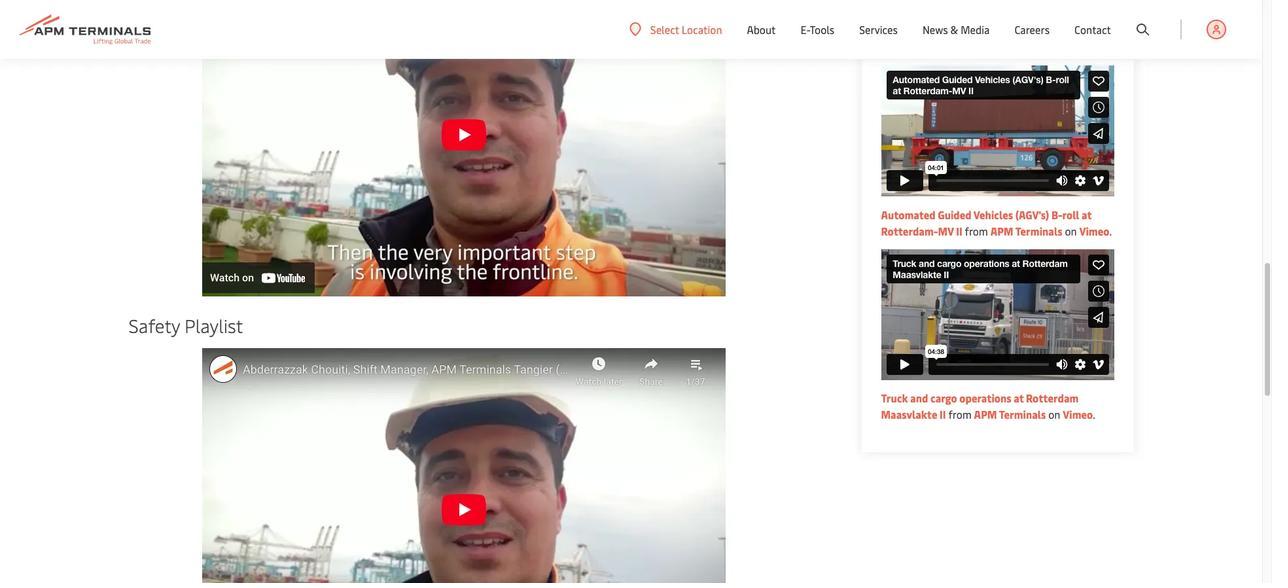 Task type: describe. For each thing, give the bounding box(es) containing it.
cargo
[[930, 390, 957, 405]]

services button
[[859, 0, 898, 59]]

about
[[747, 22, 776, 37]]

safety playlist
[[129, 313, 243, 338]]

control
[[1023, 24, 1060, 38]]

rotterdam inside truck and cargo operations at rotterdam maasvlakte ii
[[1026, 390, 1079, 405]]

vimeo link for automated guided vehicles (agv's) b-roll at rotterdam-mv ii
[[1079, 223, 1109, 238]]

playlist
[[185, 313, 243, 338]]

room
[[1062, 24, 1090, 38]]

select
[[650, 22, 679, 36]]

e-
[[801, 22, 810, 37]]

the rotterdam maasvlakte ii control room
[[881, 24, 1090, 38]]

careers
[[1015, 22, 1050, 37]]

e-tools
[[801, 22, 834, 37]]

contact
[[1074, 22, 1111, 37]]

at inside truck and cargo operations at rotterdam maasvlakte ii
[[1014, 390, 1024, 405]]

services
[[859, 22, 898, 37]]

(agv's)
[[1015, 207, 1049, 221]]

tools
[[810, 22, 834, 37]]

&
[[950, 22, 958, 37]]

news & media
[[923, 22, 990, 37]]

maasvlakte inside truck and cargo operations at rotterdam maasvlakte ii
[[881, 407, 937, 421]]

the rotterdam maasvlakte ii control room link
[[881, 24, 1090, 38]]

from for cargo
[[948, 407, 972, 421]]

apm for (agv's)
[[991, 223, 1013, 238]]

. for automated guided vehicles (agv's) b-roll at rotterdam-mv ii
[[1109, 223, 1112, 238]]

automated guided vehicles (agv's) b-roll at rotterdam-mv ii
[[881, 207, 1092, 238]]

e-tools button
[[801, 0, 834, 59]]

from for vehicles
[[965, 223, 988, 238]]

location
[[682, 22, 722, 36]]

automated
[[881, 207, 936, 221]]

and
[[910, 390, 928, 405]]

news
[[923, 22, 948, 37]]

on for rotterdam
[[1048, 407, 1060, 421]]

. for truck and cargo operations at rotterdam maasvlakte ii
[[1093, 407, 1095, 421]]



Task type: locate. For each thing, give the bounding box(es) containing it.
apm down the vehicles
[[991, 223, 1013, 238]]

from apm terminals on vimeo . for b-
[[962, 223, 1112, 238]]

1 vertical spatial terminals
[[999, 407, 1046, 421]]

ii
[[1015, 24, 1021, 38], [956, 223, 962, 238], [940, 407, 946, 421]]

0 vertical spatial from
[[965, 223, 988, 238]]

0 horizontal spatial maasvlakte
[[881, 407, 937, 421]]

vimeo
[[1079, 223, 1109, 238], [1063, 407, 1093, 421]]

0 vertical spatial maasvlakte
[[956, 24, 1012, 38]]

ii right mv
[[956, 223, 962, 238]]

terminals for b-
[[1015, 223, 1062, 238]]

from apm terminals on vimeo .
[[962, 223, 1112, 238], [946, 407, 1095, 421]]

at right roll
[[1082, 207, 1092, 221]]

terminals
[[1015, 223, 1062, 238], [999, 407, 1046, 421]]

ii inside automated guided vehicles (agv's) b-roll at rotterdam-mv ii
[[956, 223, 962, 238]]

from
[[965, 223, 988, 238], [948, 407, 972, 421]]

0 horizontal spatial at
[[1014, 390, 1024, 405]]

1 horizontal spatial ii
[[956, 223, 962, 238]]

0 vertical spatial terminals
[[1015, 223, 1062, 238]]

1 horizontal spatial maasvlakte
[[956, 24, 1012, 38]]

1 vertical spatial apm
[[974, 407, 997, 421]]

1 vertical spatial from
[[948, 407, 972, 421]]

contact button
[[1074, 0, 1111, 59]]

ii down cargo
[[940, 407, 946, 421]]

1 horizontal spatial on
[[1065, 223, 1077, 238]]

1 vertical spatial .
[[1093, 407, 1095, 421]]

0 horizontal spatial rotterdam
[[901, 24, 954, 38]]

2 horizontal spatial ii
[[1015, 24, 1021, 38]]

.
[[1109, 223, 1112, 238], [1093, 407, 1095, 421]]

0 vertical spatial apm terminals link
[[991, 223, 1062, 238]]

about button
[[747, 0, 776, 59]]

0 vertical spatial at
[[1082, 207, 1092, 221]]

0 vertical spatial from apm terminals on vimeo .
[[962, 223, 1112, 238]]

terminals for at
[[999, 407, 1046, 421]]

rotterdam
[[901, 24, 954, 38], [1026, 390, 1079, 405]]

apm down operations
[[974, 407, 997, 421]]

ii inside truck and cargo operations at rotterdam maasvlakte ii
[[940, 407, 946, 421]]

0 horizontal spatial .
[[1093, 407, 1095, 421]]

on for roll
[[1065, 223, 1077, 238]]

1 vertical spatial at
[[1014, 390, 1024, 405]]

media
[[961, 22, 990, 37]]

at
[[1082, 207, 1092, 221], [1014, 390, 1024, 405]]

1 vertical spatial from apm terminals on vimeo .
[[946, 407, 1095, 421]]

1 horizontal spatial at
[[1082, 207, 1092, 221]]

0 vertical spatial vimeo
[[1079, 223, 1109, 238]]

careers button
[[1015, 0, 1050, 59]]

1 vertical spatial on
[[1048, 407, 1060, 421]]

1 horizontal spatial rotterdam
[[1026, 390, 1079, 405]]

news & media button
[[923, 0, 990, 59]]

operations
[[960, 390, 1011, 405]]

truck
[[881, 390, 908, 405]]

select location
[[650, 22, 722, 36]]

2 vertical spatial ii
[[940, 407, 946, 421]]

guided
[[938, 207, 971, 221]]

apm
[[991, 223, 1013, 238], [974, 407, 997, 421]]

1 vertical spatial maasvlakte
[[881, 407, 937, 421]]

maasvlakte
[[956, 24, 1012, 38], [881, 407, 937, 421]]

from apm terminals on vimeo . down (agv's)
[[962, 223, 1112, 238]]

truck and cargo operations at rotterdam maasvlakte ii link
[[881, 390, 1079, 421]]

0 horizontal spatial ii
[[940, 407, 946, 421]]

1 vertical spatial vimeo
[[1063, 407, 1093, 421]]

apm terminals link down operations
[[974, 407, 1046, 421]]

on
[[1065, 223, 1077, 238], [1048, 407, 1060, 421]]

from apm terminals on vimeo . for at
[[946, 407, 1095, 421]]

b-
[[1052, 207, 1062, 221]]

rotterdam-
[[881, 223, 938, 238]]

apm terminals link for operations
[[974, 407, 1046, 421]]

0 vertical spatial apm
[[991, 223, 1013, 238]]

automated guided vehicles (agv's) b-roll at rotterdam-mv ii link
[[881, 207, 1092, 238]]

0 vertical spatial ii
[[1015, 24, 1021, 38]]

the
[[881, 24, 899, 38]]

apm for operations
[[974, 407, 997, 421]]

1 vertical spatial apm terminals link
[[974, 407, 1046, 421]]

1 vertical spatial rotterdam
[[1026, 390, 1079, 405]]

from down the vehicles
[[965, 223, 988, 238]]

safety
[[129, 313, 180, 338]]

1 horizontal spatial .
[[1109, 223, 1112, 238]]

terminals down operations
[[999, 407, 1046, 421]]

apm terminals link down (agv's)
[[991, 223, 1062, 238]]

0 vertical spatial vimeo link
[[1079, 223, 1109, 238]]

1 vertical spatial ii
[[956, 223, 962, 238]]

terminals down (agv's)
[[1015, 223, 1062, 238]]

vimeo for truck and cargo operations at rotterdam maasvlakte ii
[[1063, 407, 1093, 421]]

at inside automated guided vehicles (agv's) b-roll at rotterdam-mv ii
[[1082, 207, 1092, 221]]

1 vertical spatial vimeo link
[[1063, 407, 1093, 421]]

vimeo for automated guided vehicles (agv's) b-roll at rotterdam-mv ii
[[1079, 223, 1109, 238]]

vimeo link for truck and cargo operations at rotterdam maasvlakte ii
[[1063, 407, 1093, 421]]

at right operations
[[1014, 390, 1024, 405]]

from apm terminals on vimeo . down operations
[[946, 407, 1095, 421]]

0 vertical spatial rotterdam
[[901, 24, 954, 38]]

mv
[[938, 223, 954, 238]]

0 vertical spatial .
[[1109, 223, 1112, 238]]

truck and cargo operations at rotterdam maasvlakte ii
[[881, 390, 1079, 421]]

vimeo link
[[1079, 223, 1109, 238], [1063, 407, 1093, 421]]

apm terminals link
[[991, 223, 1062, 238], [974, 407, 1046, 421]]

from down cargo
[[948, 407, 972, 421]]

apm terminals link for (agv's)
[[991, 223, 1062, 238]]

0 vertical spatial on
[[1065, 223, 1077, 238]]

ii left 'control'
[[1015, 24, 1021, 38]]

roll
[[1062, 207, 1079, 221]]

0 horizontal spatial on
[[1048, 407, 1060, 421]]

vehicles
[[974, 207, 1013, 221]]

select location button
[[629, 22, 722, 36]]



Task type: vqa. For each thing, say whether or not it's contained in the screenshot.
&
yes



